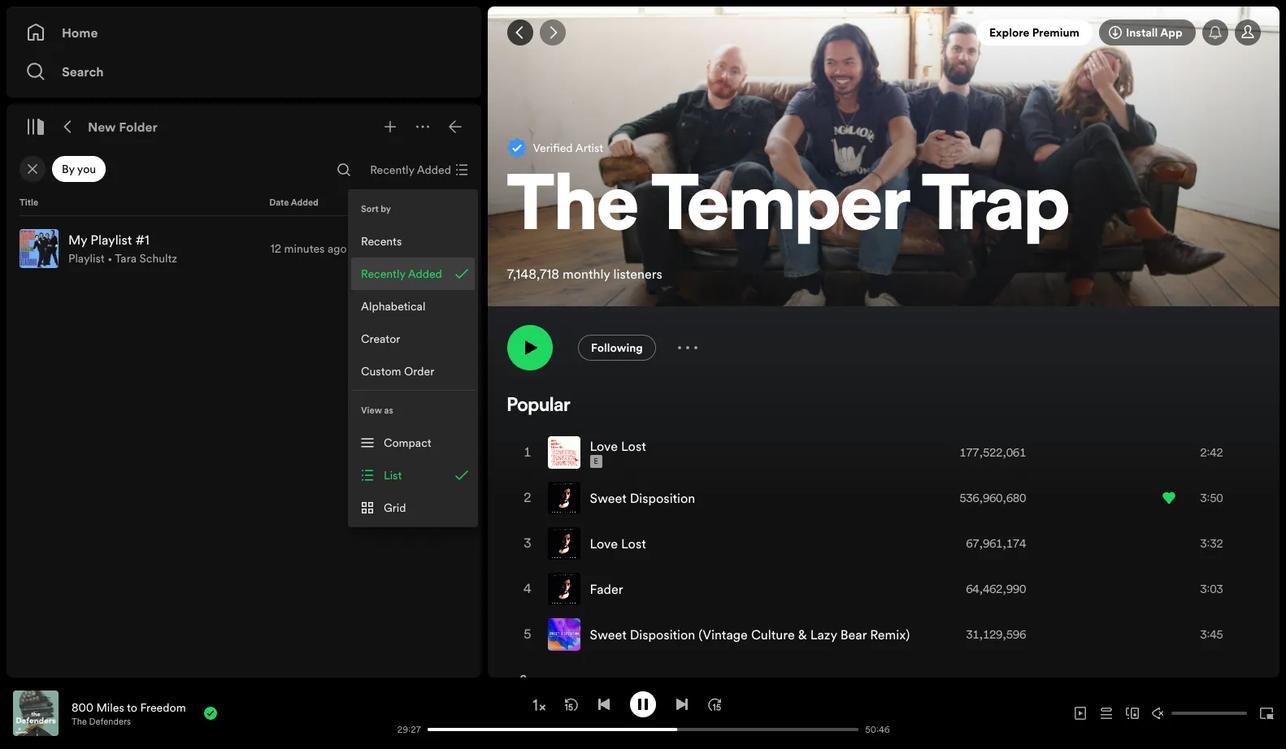Task type: vqa. For each thing, say whether or not it's contained in the screenshot.
recently added
yes



Task type: describe. For each thing, give the bounding box(es) containing it.
grid button
[[351, 492, 475, 525]]

sweet disposition
[[590, 489, 696, 507]]

monthly
[[563, 265, 610, 283]]

popular
[[507, 397, 571, 416]]

536,960,680
[[960, 490, 1027, 507]]

see
[[520, 672, 540, 688]]

177,522,061
[[960, 445, 1027, 461]]

3:50
[[1201, 490, 1224, 507]]

go back image
[[514, 26, 527, 39]]

2:42
[[1201, 445, 1224, 461]]

disposition for sweet disposition
[[630, 489, 696, 507]]

3:03
[[1201, 581, 1224, 598]]

Recently Added, List view field
[[357, 157, 478, 183]]

e
[[594, 457, 598, 467]]

culture
[[751, 626, 795, 644]]

sweet disposition (vintage culture & lazy bear remix) link
[[590, 626, 910, 644]]

defenders
[[89, 716, 131, 728]]

view
[[361, 405, 382, 417]]

sweet disposition cell
[[548, 476, 702, 520]]

sweet for sweet disposition (vintage culture & lazy bear remix)
[[590, 626, 627, 644]]

custom order
[[361, 364, 435, 380]]

clear filters image
[[26, 163, 39, 176]]

install
[[1126, 24, 1158, 41]]

volume off image
[[1152, 708, 1166, 721]]

By you checkbox
[[52, 156, 106, 182]]

bear
[[841, 626, 867, 644]]

800 miles to freedom the defenders
[[72, 700, 186, 728]]

29:28
[[397, 724, 421, 736]]

pause image
[[637, 698, 650, 711]]

7,148,718 monthly listeners
[[507, 265, 663, 283]]

explore premium button
[[977, 20, 1093, 46]]

3:32
[[1201, 536, 1224, 552]]

list button
[[351, 460, 475, 492]]

3:50 cell
[[1163, 476, 1246, 520]]

following button
[[578, 335, 656, 361]]

to
[[127, 700, 137, 716]]

(vintage
[[699, 626, 748, 644]]

50:46
[[866, 724, 890, 736]]

view as menu
[[348, 391, 478, 528]]

explicit element
[[590, 455, 602, 468]]

recently added for recently added "field"
[[370, 162, 451, 178]]

recents button
[[351, 225, 475, 258]]

love lost cell for 67,961,174
[[548, 522, 653, 566]]

31,129,596
[[967, 627, 1027, 643]]

date added
[[269, 197, 319, 209]]

playlist
[[68, 251, 105, 267]]

by
[[381, 203, 391, 215]]

verified
[[533, 140, 573, 156]]

64,462,990
[[967, 581, 1027, 598]]

3:45
[[1201, 627, 1224, 643]]

top bar and user menu element
[[488, 7, 1280, 59]]

go forward image
[[546, 26, 559, 39]]

title
[[20, 197, 38, 209]]

recently for recently added button
[[361, 266, 406, 282]]

temper
[[652, 171, 909, 249]]

alphabetical button
[[351, 290, 475, 323]]

premium
[[1033, 24, 1080, 41]]

800 miles to freedom link
[[72, 700, 186, 716]]

you
[[77, 161, 96, 177]]

order
[[404, 364, 435, 380]]

lost for love lost
[[621, 535, 646, 553]]

search in your library image
[[338, 163, 351, 176]]

remix)
[[870, 626, 910, 644]]

group inside main element
[[13, 223, 475, 275]]

by
[[62, 161, 75, 177]]

tara
[[115, 251, 137, 267]]

lazy
[[811, 626, 838, 644]]

love lost e
[[590, 437, 646, 467]]

now playing view image
[[38, 699, 51, 712]]

creator button
[[351, 323, 475, 355]]

listeners
[[614, 265, 663, 283]]

added for recently added "field"
[[417, 162, 451, 178]]

install app link
[[1100, 20, 1196, 46]]

fader cell
[[548, 568, 630, 611]]

&
[[798, 626, 807, 644]]

sort
[[361, 203, 379, 215]]

grid
[[384, 500, 406, 516]]

change speed image
[[531, 698, 547, 714]]

playlist • tara schultz
[[68, 251, 177, 267]]

•
[[107, 251, 112, 267]]

the temper trap
[[507, 171, 1070, 249]]



Task type: locate. For each thing, give the bounding box(es) containing it.
disposition for sweet disposition (vintage culture & lazy bear remix)
[[630, 626, 696, 644]]

disposition inside sweet disposition cell
[[630, 489, 696, 507]]

recently added
[[370, 162, 451, 178], [361, 266, 442, 282]]

lost down sweet disposition link
[[621, 535, 646, 553]]

what's new image
[[1209, 26, 1222, 39]]

recently added up the alphabetical
[[361, 266, 442, 282]]

0 vertical spatial love lost link
[[590, 437, 646, 455]]

1 horizontal spatial the
[[507, 171, 639, 249]]

recently down recents
[[361, 266, 406, 282]]

the left defenders
[[72, 716, 87, 728]]

0 vertical spatial recently
[[370, 162, 415, 178]]

skip forward 15 seconds image
[[708, 698, 721, 711]]

2 vertical spatial added
[[408, 266, 442, 282]]

1 vertical spatial recently
[[361, 266, 406, 282]]

lost for love lost e
[[621, 437, 646, 455]]

None search field
[[331, 157, 357, 183]]

recently up by
[[370, 162, 415, 178]]

alphabetical
[[361, 298, 426, 315]]

1 vertical spatial love lost link
[[590, 535, 646, 553]]

the down verified artist on the top left
[[507, 171, 639, 249]]

main element
[[7, 7, 481, 678]]

skip back 15 seconds image
[[565, 698, 578, 711]]

love lost
[[590, 535, 646, 553]]

home link
[[26, 16, 462, 49]]

2:42 cell
[[1163, 431, 1246, 475]]

1 love from the top
[[590, 437, 618, 455]]

love lost cell for 177,522,061
[[548, 431, 653, 475]]

1 vertical spatial love lost cell
[[548, 522, 653, 566]]

artist
[[576, 140, 604, 156]]

previous image
[[598, 698, 611, 711]]

0 vertical spatial the
[[507, 171, 639, 249]]

0 horizontal spatial the
[[72, 716, 87, 728]]

folder
[[119, 118, 158, 136]]

recently for recently added "field"
[[370, 162, 415, 178]]

group
[[13, 223, 475, 275]]

0 vertical spatial sweet
[[590, 489, 627, 507]]

miles
[[96, 700, 124, 716]]

0 vertical spatial disposition
[[630, 489, 696, 507]]

67,961,174
[[967, 536, 1027, 552]]

recently
[[370, 162, 415, 178], [361, 266, 406, 282]]

love lost cell up "fader" link at the bottom of the page
[[548, 522, 653, 566]]

new
[[88, 118, 116, 136]]

recently added inside button
[[361, 266, 442, 282]]

trap
[[922, 171, 1070, 249]]

custom order button
[[351, 355, 475, 388]]

1 vertical spatial the
[[72, 716, 87, 728]]

love lost link
[[590, 437, 646, 455], [590, 535, 646, 553]]

1 sweet from the top
[[590, 489, 627, 507]]

disposition
[[630, 489, 696, 507], [630, 626, 696, 644]]

connect to a device image
[[1126, 708, 1139, 721]]

1 lost from the top
[[621, 437, 646, 455]]

lost
[[621, 437, 646, 455], [621, 535, 646, 553]]

1 vertical spatial disposition
[[630, 626, 696, 644]]

added up recents button
[[417, 162, 451, 178]]

1 vertical spatial love
[[590, 535, 618, 553]]

recently added inside "field"
[[370, 162, 451, 178]]

love lost link up e
[[590, 437, 646, 455]]

2 love from the top
[[590, 535, 618, 553]]

compact
[[384, 435, 432, 451]]

0 vertical spatial added
[[417, 162, 451, 178]]

0 vertical spatial lost
[[621, 437, 646, 455]]

home
[[62, 24, 98, 41]]

search link
[[26, 55, 462, 88]]

sweet down e
[[590, 489, 627, 507]]

7,148,718
[[507, 265, 560, 283]]

sweet down "fader" link at the bottom of the page
[[590, 626, 627, 644]]

love inside the 'love lost e'
[[590, 437, 618, 455]]

1 love lost link from the top
[[590, 437, 646, 455]]

1 vertical spatial recently added
[[361, 266, 442, 282]]

more
[[543, 672, 570, 688]]

none search field inside main element
[[331, 157, 357, 183]]

1 vertical spatial lost
[[621, 535, 646, 553]]

1 disposition from the top
[[630, 489, 696, 507]]

0 vertical spatial love
[[590, 437, 618, 455]]

love for love lost
[[590, 535, 618, 553]]

added inside button
[[408, 266, 442, 282]]

disposition inside sweet disposition (vintage culture & lazy bear remix) cell
[[630, 626, 696, 644]]

now playing: 800 miles to freedom by the defenders footer
[[13, 691, 389, 737]]

player controls element
[[247, 692, 898, 736]]

group containing playlist
[[13, 223, 475, 275]]

new folder button
[[85, 114, 161, 140]]

recently added up by
[[370, 162, 451, 178]]

disposition up love lost
[[630, 489, 696, 507]]

search
[[62, 63, 104, 81]]

1 love lost cell from the top
[[548, 431, 653, 475]]

love up e
[[590, 437, 618, 455]]

explore premium
[[990, 24, 1080, 41]]

recently inside button
[[361, 266, 406, 282]]

as
[[384, 405, 393, 417]]

love lost cell up sweet disposition cell
[[548, 431, 653, 475]]

0 vertical spatial love lost cell
[[548, 431, 653, 475]]

new folder
[[88, 118, 158, 136]]

2 love lost cell from the top
[[548, 522, 653, 566]]

schultz
[[140, 251, 177, 267]]

sort by menu
[[348, 190, 478, 391]]

compact button
[[351, 427, 475, 460]]

custom
[[361, 364, 401, 380]]

by you
[[62, 161, 96, 177]]

the inside 800 miles to freedom the defenders
[[72, 716, 87, 728]]

freedom
[[140, 700, 186, 716]]

1 vertical spatial added
[[291, 197, 319, 209]]

explore
[[990, 24, 1030, 41]]

lost inside the 'love lost e'
[[621, 437, 646, 455]]

1 vertical spatial sweet
[[590, 626, 627, 644]]

added
[[417, 162, 451, 178], [291, 197, 319, 209], [408, 266, 442, 282]]

the
[[507, 171, 639, 249], [72, 716, 87, 728]]

see more button
[[507, 659, 583, 701]]

app
[[1161, 24, 1183, 41]]

2 sweet from the top
[[590, 626, 627, 644]]

sweet
[[590, 489, 627, 507], [590, 626, 627, 644]]

list
[[384, 468, 402, 484]]

verified artist
[[533, 140, 604, 156]]

2 love lost link from the top
[[590, 535, 646, 553]]

love up "fader" link at the bottom of the page
[[590, 535, 618, 553]]

lost right explicit element
[[621, 437, 646, 455]]

install app
[[1126, 24, 1183, 41]]

the defenders link
[[72, 716, 131, 728]]

love lost cell
[[548, 431, 653, 475], [548, 522, 653, 566]]

added right date
[[291, 197, 319, 209]]

recents
[[361, 233, 402, 250]]

date
[[269, 197, 289, 209]]

view as
[[361, 405, 393, 417]]

0 vertical spatial recently added
[[370, 162, 451, 178]]

fader
[[590, 581, 623, 598]]

800
[[72, 700, 93, 716]]

following
[[591, 340, 643, 356]]

creator
[[361, 331, 400, 347]]

next image
[[676, 698, 689, 711]]

fader link
[[590, 581, 623, 598]]

2 disposition from the top
[[630, 626, 696, 644]]

recently inside "field"
[[370, 162, 415, 178]]

recently added button
[[351, 258, 475, 290]]

recently added for recently added button
[[361, 266, 442, 282]]

sweet for sweet disposition
[[590, 489, 627, 507]]

sweet disposition link
[[590, 489, 696, 507]]

sweet disposition (vintage culture & lazy bear remix) cell
[[548, 613, 917, 657]]

added for recently added button
[[408, 266, 442, 282]]

love lost link down sweet disposition cell
[[590, 535, 646, 553]]

see more
[[520, 672, 570, 688]]

added down recents button
[[408, 266, 442, 282]]

added inside "field"
[[417, 162, 451, 178]]

sweet disposition (vintage culture & lazy bear remix)
[[590, 626, 910, 644]]

disposition left (vintage
[[630, 626, 696, 644]]

2 lost from the top
[[621, 535, 646, 553]]

love for love lost e
[[590, 437, 618, 455]]

sort by
[[361, 203, 391, 215]]



